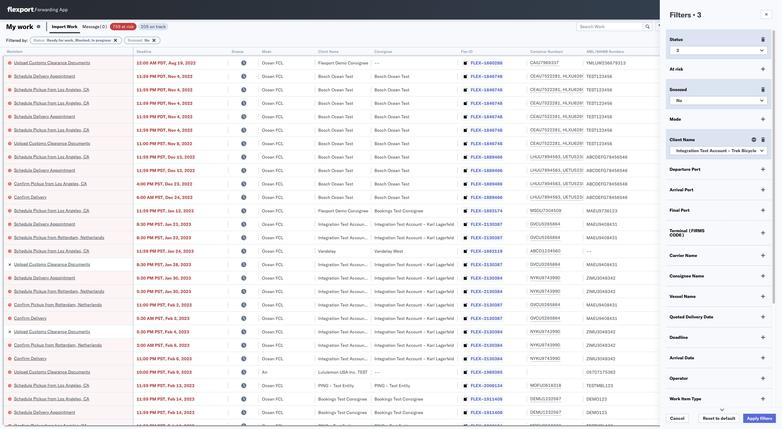 Task type: locate. For each thing, give the bounding box(es) containing it.
3 choi from the top
[[714, 396, 723, 402]]

flex-1911408 for test 20 wi team assignment
[[471, 410, 503, 415]]

2 vertical spatial upload customs clearance documents button
[[14, 369, 90, 376]]

1 vertical spatial 11:59 pm pst, feb 14, 2023
[[137, 410, 195, 415]]

Search Shipments (/) text field
[[665, 5, 724, 14]]

confirm delivery for 6:00 am pst, dec 24, 2022
[[14, 194, 46, 200]]

4 schedule from the top
[[14, 114, 32, 119]]

6 11:59 from the top
[[137, 154, 149, 160]]

2 vandelay from the left
[[375, 248, 392, 254]]

0 horizontal spatial client
[[318, 49, 328, 54]]

1 vertical spatial arrival
[[670, 355, 684, 361]]

10:00
[[137, 369, 149, 375]]

import work button
[[49, 20, 80, 33]]

ocean fcl
[[262, 60, 284, 66], [262, 74, 284, 79], [262, 87, 284, 92], [262, 100, 284, 106], [262, 114, 284, 119], [262, 127, 284, 133], [262, 141, 284, 146], [262, 154, 284, 160], [262, 168, 284, 173], [262, 181, 284, 187], [262, 195, 284, 200], [262, 208, 284, 214], [262, 221, 284, 227], [262, 235, 284, 240], [262, 248, 284, 254], [262, 262, 284, 267], [262, 275, 284, 281], [262, 289, 284, 294], [262, 302, 284, 308], [262, 316, 284, 321], [262, 329, 284, 335], [262, 342, 284, 348], [262, 356, 284, 361], [262, 383, 284, 388], [262, 396, 284, 402], [262, 410, 284, 415], [262, 423, 284, 429]]

0 vertical spatial confirm pickup from los angeles, ca
[[14, 181, 87, 186]]

final port
[[670, 208, 690, 213]]

4 appointment from the top
[[50, 221, 75, 227]]

agent for maeu9408431
[[750, 221, 761, 227]]

pst, up 11:00 pm pst, feb 2, 2023
[[155, 289, 164, 294]]

from for schedule pickup from rotterdam, netherlands link for 5:30
[[48, 288, 57, 294]]

1 vertical spatial choi
[[714, 248, 723, 254]]

5 flex-1846748 from the top
[[471, 127, 503, 133]]

schedule pickup from los angeles, ca for sixth schedule pickup from los angeles, ca link from the bottom of the page
[[14, 127, 89, 133]]

dec
[[168, 154, 176, 160], [168, 168, 176, 173], [165, 181, 173, 187], [165, 195, 173, 200]]

status for status : ready for work, blocked, in progress
[[34, 38, 44, 42]]

abcdefg78456546 for confirm delivery
[[587, 195, 628, 200]]

aug
[[168, 60, 177, 66]]

1 confirm delivery button from the top
[[14, 194, 46, 201]]

from for 8th schedule pickup from los angeles, ca link from the top
[[48, 396, 57, 401]]

omkar savant for upload customs clearance documents
[[695, 60, 722, 66]]

feb down 11:59 pm pst, feb 13, 2023
[[168, 396, 175, 402]]

0 vertical spatial mode
[[262, 49, 272, 54]]

5 schedule delivery appointment from the top
[[14, 275, 75, 280]]

0 vertical spatial operator
[[695, 49, 710, 54]]

savant
[[709, 60, 722, 66], [709, 74, 722, 79], [709, 100, 722, 106]]

4,
[[177, 74, 181, 79], [177, 87, 181, 92], [177, 100, 181, 106], [177, 114, 181, 119], [177, 127, 181, 133], [174, 329, 178, 335]]

18 flex- from the top
[[471, 289, 484, 294]]

11:59 pm pst, dec 13, 2022
[[137, 154, 195, 160], [137, 168, 195, 173]]

0 vertical spatial confirm pickup from los angeles, ca button
[[14, 180, 87, 187]]

3 right •
[[697, 10, 702, 19]]

1 vertical spatial confirm pickup from rotterdam, netherlands
[[14, 342, 102, 348]]

2 vertical spatial omkar
[[695, 100, 708, 106]]

16 fcl from the top
[[276, 262, 284, 267]]

2023 right 16,
[[184, 423, 195, 429]]

2 11:00 from the top
[[137, 302, 149, 308]]

5 schedule pickup from los angeles, ca link from the top
[[14, 207, 89, 214]]

0 horizontal spatial date
[[685, 355, 695, 361]]

ping
[[318, 383, 329, 388], [375, 383, 385, 388], [318, 423, 329, 429], [375, 423, 385, 429]]

2 maeu9408431 from the top
[[587, 235, 618, 240]]

pdt, for 8th schedule pickup from los angeles, ca link from the bottom of the page
[[157, 87, 167, 92]]

flexport. image
[[7, 7, 35, 13]]

dec for confirm delivery
[[165, 195, 173, 200]]

ca for sixth schedule pickup from los angeles, ca link
[[83, 248, 89, 254]]

flexport for bookings test consignee
[[318, 208, 334, 214]]

0 horizontal spatial deadline
[[137, 49, 151, 54]]

status left ready
[[34, 38, 44, 42]]

wi
[[710, 410, 714, 415]]

1 gvcu5265864 from the top
[[531, 221, 561, 227]]

flex-2130384
[[471, 275, 503, 281], [471, 289, 503, 294], [471, 329, 503, 335], [471, 342, 503, 348], [471, 356, 503, 361]]

4 1889466 from the top
[[484, 195, 503, 200]]

1 vertical spatial mofu0618318
[[531, 423, 562, 429]]

1 vertical spatial omkar
[[695, 74, 708, 79]]

risk
[[127, 24, 134, 29], [676, 66, 684, 72]]

6:00
[[137, 195, 146, 200]]

clearance
[[47, 60, 67, 65], [47, 140, 67, 146], [47, 261, 67, 267], [47, 329, 67, 334], [47, 369, 67, 375]]

demo
[[336, 60, 347, 66], [336, 208, 347, 214]]

0 vertical spatial risk
[[127, 24, 134, 29]]

schedule delivery appointment for 8:30 pm pst, jan 23, 2023
[[14, 221, 75, 227]]

22 flex- from the top
[[471, 342, 484, 348]]

no inside button
[[677, 98, 682, 103]]

1 uetu5238478 from the top
[[563, 154, 593, 160]]

flex id button
[[458, 48, 521, 54]]

7 schedule from the top
[[14, 167, 32, 173]]

risk right at
[[127, 24, 134, 29]]

5:30
[[137, 275, 146, 281], [137, 289, 146, 294], [137, 316, 146, 321], [137, 329, 146, 335]]

0 vertical spatial flexport demo consignee
[[318, 60, 368, 66]]

2 vertical spatial choi
[[714, 396, 723, 402]]

choi up team on the right bottom of page
[[714, 396, 723, 402]]

205
[[141, 24, 149, 29]]

1 vertical spatial jaehyung choi - test destination agent
[[695, 396, 772, 402]]

2 confirm pickup from los angeles, ca from the top
[[14, 423, 87, 428]]

gvcu5265864
[[531, 221, 561, 227], [531, 235, 561, 240], [531, 262, 561, 267], [531, 302, 561, 307], [531, 315, 561, 321]]

1 11:00 from the top
[[137, 141, 149, 146]]

8 schedule pickup from los angeles, ca from the top
[[14, 396, 89, 401]]

1 upload customs clearance documents from the top
[[14, 60, 90, 65]]

vandelay for vandelay
[[318, 248, 336, 254]]

1 vertical spatial port
[[685, 187, 694, 193]]

from for sixth schedule pickup from los angeles, ca link from the bottom of the page
[[48, 127, 57, 133]]

0 vertical spatial agent
[[750, 221, 761, 227]]

1 1889466 from the top
[[484, 154, 503, 160]]

consignee inside button
[[375, 49, 392, 54]]

16 ocean fcl from the top
[[262, 262, 284, 267]]

2 arrival from the top
[[670, 355, 684, 361]]

pst, up 3:00 am pst, feb 6, 2023
[[155, 329, 164, 335]]

los for sixth schedule pickup from los angeles, ca link
[[58, 248, 64, 254]]

pst, up 4:00 pm pst, dec 23, 2022
[[157, 168, 167, 173]]

30,
[[173, 275, 180, 281], [173, 289, 180, 294]]

•
[[693, 10, 696, 19]]

8:30 pm pst, jan 23, 2023
[[137, 221, 191, 227], [137, 235, 191, 240]]

omkar for upload customs clearance documents
[[695, 60, 708, 66]]

resize handle column header
[[126, 47, 133, 429], [221, 47, 229, 429], [252, 47, 259, 429], [308, 47, 315, 429], [364, 47, 372, 429], [451, 47, 458, 429], [520, 47, 527, 429], [576, 47, 584, 429], [685, 47, 692, 429], [741, 47, 748, 429], [767, 47, 774, 429]]

flex-1889466 button
[[461, 153, 504, 161], [461, 153, 504, 161], [461, 166, 504, 175], [461, 166, 504, 175], [461, 180, 504, 188], [461, 180, 504, 188], [461, 193, 504, 202], [461, 193, 504, 202]]

14, up 16,
[[176, 410, 183, 415]]

flex-1989365
[[471, 369, 503, 375]]

5 upload from the top
[[14, 369, 28, 375]]

2 omkar savant from the top
[[695, 74, 722, 79]]

2023 right the 28,
[[181, 262, 191, 267]]

schedule for 8:30 pm pst, jan 23, 2023 schedule delivery appointment button
[[14, 221, 32, 227]]

1 vertical spatial schedule pickup from rotterdam, netherlands button
[[14, 288, 104, 295]]

24 ocean fcl from the top
[[262, 383, 284, 388]]

resize handle column header for deadline
[[221, 47, 229, 429]]

dec up 4:00 pm pst, dec 23, 2022
[[168, 168, 176, 173]]

cancel button
[[666, 414, 689, 423]]

nov
[[168, 74, 176, 79], [168, 87, 176, 92], [168, 100, 176, 106], [168, 114, 176, 119], [168, 127, 176, 133], [168, 141, 176, 146]]

1 clearance from the top
[[47, 60, 67, 65]]

14, for test 20 wi team assignment
[[176, 410, 183, 415]]

1 vertical spatial flexport demo consignee
[[318, 208, 368, 214]]

5:30 up the 5:30 pm pst, feb 4, 2023
[[137, 316, 146, 321]]

1 horizontal spatial deadline
[[670, 335, 688, 340]]

flex-1662119 button
[[461, 247, 504, 255], [461, 247, 504, 255]]

2 8:30 from the top
[[137, 235, 146, 240]]

8:30 pm pst, jan 28, 2023
[[137, 262, 191, 267]]

savant for schedule pickup from los angeles, ca
[[709, 100, 722, 106]]

5 documents from the top
[[68, 369, 90, 375]]

work inside button
[[67, 24, 78, 29]]

1 testmbl123 from the top
[[587, 383, 614, 388]]

0 horizontal spatial mode
[[262, 49, 272, 54]]

schedule for first schedule pickup from los angeles, ca button from the bottom of the page
[[14, 396, 32, 401]]

from for schedule pickup from rotterdam, netherlands link associated with 8:30
[[48, 235, 57, 240]]

default
[[721, 416, 736, 421]]

2 5:30 pm pst, jan 30, 2023 from the top
[[137, 289, 191, 294]]

ca for 4th schedule pickup from los angeles, ca link from the top
[[83, 154, 89, 159]]

ping - test entity
[[318, 383, 354, 388], [375, 383, 410, 388], [318, 423, 354, 429], [375, 423, 410, 429]]

5 ocean fcl from the top
[[262, 114, 284, 119]]

1 vertical spatial flexport
[[318, 208, 334, 214]]

4 resize handle column header from the left
[[308, 47, 315, 429]]

hlxu6269489, for 8th schedule pickup from los angeles, ca link from the bottom of the page
[[563, 87, 594, 92]]

1 demo123 from the top
[[587, 396, 607, 402]]

2006134 for 11:59 pm pst, feb 16, 2023
[[484, 423, 503, 429]]

6 flex- from the top
[[471, 127, 484, 133]]

11:59 for sixth schedule pickup from los angeles, ca link
[[137, 248, 149, 254]]

1 horizontal spatial numbers
[[609, 49, 624, 54]]

schedule for third schedule pickup from los angeles, ca button from the bottom
[[14, 248, 32, 254]]

schedule pickup from rotterdam, netherlands button for 5:30 pm pst, jan 30, 2023
[[14, 288, 104, 295]]

9 schedule from the top
[[14, 221, 32, 227]]

confirm pickup from rotterdam, netherlands link
[[14, 302, 102, 308], [14, 342, 102, 348]]

forwarding
[[35, 7, 58, 13]]

0 vertical spatial port
[[692, 167, 701, 172]]

1 vertical spatial demu1232567
[[531, 410, 562, 415]]

mode
[[262, 49, 272, 54], [670, 116, 681, 122]]

6 fcl from the top
[[276, 127, 284, 133]]

flex-1660288 button
[[461, 59, 504, 67], [461, 59, 504, 67]]

delivery for 5:30 pm pst, jan 30, 2023
[[33, 275, 49, 280]]

0 vertical spatial 8:30 pm pst, jan 23, 2023
[[137, 221, 191, 227]]

omkar
[[695, 60, 708, 66], [695, 74, 708, 79], [695, 100, 708, 106]]

24, up 12,
[[174, 195, 181, 200]]

1 schedule delivery appointment from the top
[[14, 73, 75, 79]]

3 customs from the top
[[29, 261, 46, 267]]

11:59 pm pst, jan 24, 2023
[[137, 248, 194, 254]]

dec up 6:00 am pst, dec 24, 2022
[[165, 181, 173, 187]]

1 confirm pickup from rotterdam, netherlands link from the top
[[14, 302, 102, 308]]

confirm pickup from rotterdam, netherlands for confirm pickup from rotterdam, netherlands link for 2nd confirm pickup from rotterdam, netherlands button from the bottom
[[14, 302, 102, 307]]

schedule pickup from los angeles, ca for 8th schedule pickup from los angeles, ca link from the bottom of the page
[[14, 87, 89, 92]]

1 vertical spatial deadline
[[670, 335, 688, 340]]

reset to default
[[703, 416, 736, 421]]

os button
[[761, 3, 775, 17]]

confirm pickup from los angeles, ca link for 4:00 pm pst, dec 23, 2022
[[14, 180, 87, 187]]

2 confirm pickup from rotterdam, netherlands link from the top
[[14, 342, 102, 348]]

flexport demo consignee for bookings
[[318, 208, 368, 214]]

1 horizontal spatial snoozed
[[670, 87, 687, 92]]

mofu0618318 for 11:59 pm pst, feb 13, 2023
[[531, 383, 562, 388]]

1 vertical spatial 11:59 pm pst, dec 13, 2022
[[137, 168, 195, 173]]

jaehyung choi - test destination agent down jaehyung choi - test origin agent at the right bottom of page
[[695, 248, 772, 254]]

2 test123456 from the top
[[587, 87, 613, 92]]

integration test account - trek bicycle button
[[670, 146, 768, 155]]

pst, left 8,
[[157, 141, 167, 146]]

am for 3:00
[[147, 342, 154, 348]]

7 11:59 from the top
[[137, 168, 149, 173]]

dec down 11:00 pm pst, nov 8, 2022
[[168, 154, 176, 160]]

1846748 for schedule delivery appointment link corresponding to 11:59 pm pdt, nov 4, 2022
[[484, 114, 503, 119]]

1889466 for confirm delivery
[[484, 195, 503, 200]]

confirm pickup from rotterdam, netherlands
[[14, 302, 102, 307], [14, 342, 102, 348]]

23, up 6:00 am pst, dec 24, 2022
[[174, 181, 181, 187]]

7 schedule pickup from los angeles, ca link from the top
[[14, 382, 89, 388]]

0 vertical spatial 2006134
[[484, 383, 503, 388]]

1 vertical spatial confirm pickup from los angeles, ca
[[14, 423, 87, 428]]

5 schedule from the top
[[14, 127, 32, 133]]

: left ready
[[44, 38, 45, 42]]

1 horizontal spatial client name
[[670, 137, 695, 142]]

omkar savant
[[695, 60, 722, 66], [695, 74, 722, 79], [695, 100, 722, 106]]

confirm pickup from los angeles, ca
[[14, 181, 87, 186], [14, 423, 87, 428]]

2 hlxu8034992 from the top
[[595, 87, 625, 92]]

angeles, for 4th schedule pickup from los angeles, ca link from the top
[[66, 154, 82, 159]]

0 vertical spatial confirm pickup from rotterdam, netherlands link
[[14, 302, 102, 308]]

4 11:59 from the top
[[137, 114, 149, 119]]

flex-1846748 for 8th schedule pickup from los angeles, ca link from the bottom of the page
[[471, 87, 503, 92]]

destination down origin
[[737, 248, 760, 254]]

0 vertical spatial 13,
[[177, 154, 183, 160]]

3 11:59 pm pdt, nov 4, 2022 from the top
[[137, 100, 193, 106]]

am right 3:00 on the left of the page
[[147, 342, 154, 348]]

snoozed for snoozed
[[670, 87, 687, 92]]

karl
[[371, 221, 379, 227], [427, 221, 435, 227], [371, 235, 379, 240], [427, 235, 435, 240], [371, 262, 379, 267], [427, 262, 435, 267], [371, 275, 379, 281], [427, 275, 435, 281], [371, 289, 379, 294], [427, 289, 435, 294], [371, 302, 379, 308], [427, 302, 435, 308], [371, 316, 379, 321], [427, 316, 435, 321], [371, 329, 379, 335], [427, 329, 435, 335], [371, 342, 379, 348], [427, 342, 435, 348], [371, 356, 379, 361], [427, 356, 435, 361]]

1 horizontal spatial risk
[[676, 66, 684, 72]]

flex-1911408 button
[[461, 395, 504, 403], [461, 395, 504, 403], [461, 408, 504, 417], [461, 408, 504, 417]]

5 flex-2130387 from the top
[[471, 316, 503, 321]]

maeu9736123
[[587, 208, 618, 214]]

1 vertical spatial 8:30
[[137, 235, 146, 240]]

0 vertical spatial 24,
[[174, 195, 181, 200]]

netherlands
[[80, 235, 104, 240], [80, 288, 104, 294], [78, 302, 102, 307], [78, 342, 102, 348]]

0 vertical spatial upload customs clearance documents button
[[14, 59, 90, 66]]

deadline button
[[134, 48, 223, 54]]

flex-2130387 button
[[461, 220, 504, 228], [461, 220, 504, 228], [461, 233, 504, 242], [461, 233, 504, 242], [461, 260, 504, 269], [461, 260, 504, 269], [461, 301, 504, 309], [461, 301, 504, 309], [461, 314, 504, 323], [461, 314, 504, 323]]

2 vertical spatial 8:30
[[137, 262, 146, 267]]

flex-1846748 for seventh schedule pickup from los angeles, ca link from the bottom
[[471, 100, 503, 106]]

schedule for second schedule pickup from los angeles, ca button from the bottom of the page
[[14, 383, 32, 388]]

1 horizontal spatial status
[[670, 37, 683, 42]]

8:30 down 6:00
[[137, 221, 146, 227]]

jaehyung up 20
[[695, 396, 713, 402]]

1 : from the left
[[44, 38, 45, 42]]

1 vertical spatial 6,
[[176, 356, 180, 361]]

6 schedule delivery appointment button from the top
[[14, 409, 75, 416]]

2023 up 3:00 am pst, feb 6, 2023
[[179, 329, 189, 335]]

nov for 11:00 upload customs clearance documents link
[[168, 141, 176, 146]]

dec up 11:59 pm pst, jan 12, 2023
[[165, 195, 173, 200]]

1 vertical spatial risk
[[676, 66, 684, 72]]

0 vertical spatial 11:59 pm pst, feb 14, 2023
[[137, 396, 195, 402]]

8 11:59 from the top
[[137, 208, 149, 214]]

resize handle column header for mbl/mawb numbers
[[685, 47, 692, 429]]

pst, left 16,
[[157, 423, 167, 429]]

15 schedule from the top
[[14, 396, 32, 401]]

risk right the at
[[676, 66, 684, 72]]

4 lhuu7894563, uetu5238478 from the top
[[531, 194, 593, 200]]

schedule pickup from rotterdam, netherlands link for 8:30
[[14, 234, 104, 240]]

upload customs clearance documents link for 11:00
[[14, 140, 90, 146]]

demu1232567
[[531, 396, 562, 402], [531, 410, 562, 415]]

15 ocean fcl from the top
[[262, 248, 284, 254]]

8:30 pm pst, jan 23, 2023 down 11:59 pm pst, jan 12, 2023
[[137, 221, 191, 227]]

2 11:59 from the top
[[137, 87, 149, 92]]

2023 right '3,'
[[179, 316, 190, 321]]

3 appointment from the top
[[50, 167, 75, 173]]

am right 6:00
[[147, 195, 154, 200]]

1 omkar savant from the top
[[695, 60, 722, 66]]

confirm pickup from los angeles, ca for 4:00 pm pst, dec 23, 2022
[[14, 181, 87, 186]]

port
[[692, 167, 701, 172], [685, 187, 694, 193], [681, 208, 690, 213]]

9 resize handle column header from the left
[[685, 47, 692, 429]]

2 vertical spatial port
[[681, 208, 690, 213]]

container
[[531, 49, 547, 54]]

reset to default button
[[699, 414, 740, 423]]

2 vertical spatial agent
[[761, 396, 772, 402]]

0 vertical spatial choi
[[714, 221, 723, 227]]

1 vertical spatial work
[[670, 396, 681, 402]]

port right departure
[[692, 167, 701, 172]]

feb left "2,"
[[168, 302, 175, 308]]

snoozed down at risk
[[670, 87, 687, 92]]

pst, up 8:30 pm pst, jan 28, 2023
[[157, 248, 167, 254]]

0 horizontal spatial numbers
[[548, 49, 563, 54]]

jan down 11:59 pm pst, jan 12, 2023
[[165, 221, 172, 227]]

8:30 pm pst, jan 23, 2023 up 11:59 pm pst, jan 24, 2023
[[137, 235, 191, 240]]

destination up assignment at right bottom
[[737, 396, 760, 402]]

0 vertical spatial date
[[704, 314, 714, 320]]

0 vertical spatial work
[[67, 24, 78, 29]]

deadline up 12:00
[[137, 49, 151, 54]]

0 vertical spatial 11:59 pm pst, dec 13, 2022
[[137, 154, 195, 160]]

vessel
[[670, 294, 683, 299]]

angeles, for second schedule pickup from los angeles, ca link from the bottom of the page
[[66, 383, 82, 388]]

4 uetu5238478 from the top
[[563, 194, 593, 200]]

jaehyung
[[695, 221, 713, 227], [695, 248, 713, 254], [695, 396, 713, 402]]

1 savant from the top
[[709, 60, 722, 66]]

forwarding app link
[[7, 7, 68, 13]]

0 vertical spatial omkar savant
[[695, 60, 722, 66]]

at
[[122, 24, 126, 29]]

feb up 3:00 am pst, feb 6, 2023
[[165, 329, 173, 335]]

5 resize handle column header from the left
[[364, 47, 372, 429]]

11:59 pm pst, jan 12, 2023
[[137, 208, 194, 214]]

zimu3048342
[[587, 275, 616, 281], [587, 289, 616, 294], [587, 329, 616, 335], [587, 342, 616, 348], [587, 356, 616, 361]]

13, down 8,
[[177, 154, 183, 160]]

12:00 am pdt, aug 19, 2022
[[137, 60, 196, 66]]

0 vertical spatial flexport
[[318, 60, 334, 66]]

lhuu7894563,
[[531, 154, 562, 160], [531, 168, 562, 173], [531, 181, 562, 186], [531, 194, 562, 200]]

5:30 pm pst, jan 30, 2023 down 8:30 pm pst, jan 28, 2023
[[137, 275, 191, 281]]

dec for schedule pickup from los angeles, ca
[[168, 154, 176, 160]]

feb up 11:00 pm pst, feb 6, 2023
[[165, 342, 173, 348]]

pdt, for schedule delivery appointment link corresponding to 11:59 pm pdt, nov 4, 2022
[[157, 114, 167, 119]]

feb up 11:59 pm pst, feb 16, 2023
[[168, 410, 175, 415]]

my
[[6, 22, 16, 31]]

2 vertical spatial 13,
[[176, 383, 183, 388]]

2 vertical spatial confirm delivery button
[[14, 355, 46, 362]]

8 schedule pickup from los angeles, ca link from the top
[[14, 396, 89, 402]]

2 vertical spatial jaehyung
[[695, 396, 713, 402]]

2 confirm pickup from los angeles, ca link from the top
[[14, 423, 87, 429]]

0 vertical spatial schedule pickup from rotterdam, netherlands
[[14, 235, 104, 240]]

24, up the 28,
[[176, 248, 182, 254]]

date
[[704, 314, 714, 320], [685, 355, 695, 361]]

-- for flex-1989365
[[375, 369, 380, 375]]

2 vertical spatial 11:00
[[137, 356, 149, 361]]

hlxu6269489,
[[563, 73, 594, 79], [563, 87, 594, 92], [563, 100, 594, 106], [563, 114, 594, 119], [563, 127, 594, 133], [563, 141, 594, 146]]

batch
[[748, 24, 760, 29]]

3 11:59 from the top
[[137, 100, 149, 106]]

11:00 for 11:00 pm pst, feb 2, 2023
[[137, 302, 149, 308]]

pst, down 11:59 pm pst, jan 12, 2023
[[155, 221, 164, 227]]

jaehyung choi - test destination agent up assignment at right bottom
[[695, 396, 772, 402]]

pst, down 11:59 pm pst, jan 24, 2023
[[155, 262, 164, 267]]

confirm delivery for 11:00 pm pst, feb 6, 2023
[[14, 356, 46, 361]]

2 customs from the top
[[29, 140, 46, 146]]

0 vertical spatial 23,
[[174, 181, 181, 187]]

-- for flex-1660288
[[375, 60, 380, 66]]

3 clearance from the top
[[47, 261, 67, 267]]

26 flex- from the top
[[471, 396, 484, 402]]

1 vertical spatial agent
[[761, 248, 772, 254]]

1 vertical spatial 3
[[677, 48, 679, 53]]

mbl/mawb numbers button
[[584, 48, 686, 54]]

consignee name
[[670, 273, 705, 279]]

numbers up caiu7969337
[[548, 49, 563, 54]]

2 vertical spatial omkar savant
[[695, 100, 722, 106]]

1 vertical spatial schedule pickup from rotterdam, netherlands link
[[14, 288, 104, 294]]

flex-2130387 for confirm pickup from rotterdam, netherlands
[[471, 302, 503, 308]]

jan down 8:30 pm pst, jan 28, 2023
[[165, 275, 172, 281]]

8:30 down 11:59 pm pst, jan 24, 2023
[[137, 262, 146, 267]]

choi down jaehyung choi - test origin agent at the right bottom of page
[[714, 248, 723, 254]]

0 vertical spatial confirm delivery
[[14, 194, 46, 200]]

4 lhuu7894563, from the top
[[531, 194, 562, 200]]

jaehyung down (firms
[[695, 248, 713, 254]]

1 vertical spatial demo
[[336, 208, 347, 214]]

customs for 11:00 pm pst, nov 8, 2022
[[29, 140, 46, 146]]

2 vertical spatial savant
[[709, 100, 722, 106]]

5 schedule delivery appointment button from the top
[[14, 275, 75, 281]]

confirm delivery button for 6:00 am pst, dec 24, 2022
[[14, 194, 46, 201]]

feb down 10:00 pm pst, feb 9, 2023
[[168, 383, 175, 388]]

30, up "2,"
[[173, 289, 180, 294]]

schedule delivery appointment button
[[14, 73, 75, 80], [14, 113, 75, 120], [14, 167, 75, 174], [14, 221, 75, 228], [14, 275, 75, 281], [14, 409, 75, 416]]

1 vertical spatial 13,
[[177, 168, 183, 173]]

0 vertical spatial arrival
[[670, 187, 684, 193]]

2 jaehyung choi - test destination agent from the top
[[695, 396, 772, 402]]

3 schedule delivery appointment link from the top
[[14, 167, 75, 173]]

confirm pickup from rotterdam, netherlands link for first confirm pickup from rotterdam, netherlands button from the bottom
[[14, 342, 102, 348]]

1 vertical spatial snoozed
[[670, 87, 687, 92]]

lagerfeld
[[380, 221, 398, 227], [436, 221, 454, 227], [380, 235, 398, 240], [436, 235, 454, 240], [380, 262, 398, 267], [436, 262, 454, 267], [380, 275, 398, 281], [436, 275, 454, 281], [380, 289, 398, 294], [436, 289, 454, 294], [380, 302, 398, 308], [436, 302, 454, 308], [380, 316, 398, 321], [436, 316, 454, 321], [380, 329, 398, 335], [436, 329, 454, 335], [380, 342, 398, 348], [436, 342, 454, 348], [380, 356, 398, 361], [436, 356, 454, 361]]

1 vertical spatial operator
[[670, 376, 688, 381]]

0 horizontal spatial 3
[[677, 48, 679, 53]]

bosch ocean test
[[318, 74, 353, 79], [375, 74, 410, 79], [318, 87, 353, 92], [375, 87, 410, 92], [318, 100, 353, 106], [375, 100, 410, 106], [318, 114, 353, 119], [375, 114, 410, 119], [318, 127, 353, 133], [375, 127, 410, 133], [318, 141, 353, 146], [375, 141, 410, 146], [318, 154, 353, 160], [375, 154, 410, 160], [318, 168, 353, 173], [375, 168, 410, 173], [318, 181, 353, 187], [375, 181, 410, 187], [318, 195, 353, 200], [375, 195, 410, 200]]

flex-1846748 for schedule delivery appointment link corresponding to 11:59 pm pdt, nov 4, 2022
[[471, 114, 503, 119]]

0 vertical spatial 14,
[[176, 396, 183, 402]]

flex-1846748 button
[[461, 72, 504, 81], [461, 72, 504, 81], [461, 85, 504, 94], [461, 85, 504, 94], [461, 99, 504, 107], [461, 99, 504, 107], [461, 112, 504, 121], [461, 112, 504, 121], [461, 126, 504, 134], [461, 126, 504, 134], [461, 139, 504, 148], [461, 139, 504, 148]]

7 ocean fcl from the top
[[262, 141, 284, 146]]

5:30 down 8:30 pm pst, jan 28, 2023
[[137, 275, 146, 281]]

lululemon usa inc. test
[[318, 369, 368, 375]]

demo for bookings
[[336, 208, 347, 214]]

schedule for third schedule pickup from los angeles, ca button from the top of the page
[[14, 127, 32, 133]]

1 vertical spatial confirm pickup from los angeles, ca link
[[14, 423, 87, 429]]

1 vertical spatial upload customs clearance documents button
[[14, 140, 90, 147]]

schedule pickup from los angeles, ca for 5th schedule pickup from los angeles, ca link from the top
[[14, 208, 89, 213]]

flexport for --
[[318, 60, 334, 66]]

dec for schedule delivery appointment
[[168, 168, 176, 173]]

schedule for 5th schedule pickup from los angeles, ca button from the top
[[14, 208, 32, 213]]

1 confirm from the top
[[14, 181, 30, 186]]

los for 8th schedule pickup from los angeles, ca link from the top
[[58, 396, 64, 401]]

2 demo123 from the top
[[587, 410, 607, 415]]

1 vertical spatial client
[[670, 137, 682, 142]]

file exception button
[[668, 22, 710, 31], [668, 22, 710, 31]]

1 horizontal spatial mode
[[670, 116, 681, 122]]

1 vertical spatial confirm pickup from rotterdam, netherlands button
[[14, 342, 102, 349]]

0 horizontal spatial work
[[67, 24, 78, 29]]

23, for confirm pickup from los angeles, ca
[[174, 181, 181, 187]]

24, for 2023
[[176, 248, 182, 254]]

11:00 pm pst, feb 6, 2023
[[137, 356, 192, 361]]

appointment for 11:59 pm pst, feb 14, 2023
[[50, 409, 75, 415]]

6, up 11:00 pm pst, feb 6, 2023
[[174, 342, 178, 348]]

from for 8th schedule pickup from los angeles, ca link from the bottom of the page
[[48, 87, 57, 92]]

1 vertical spatial flex-1911408
[[471, 410, 503, 415]]

3 up at risk
[[677, 48, 679, 53]]

0 vertical spatial demo
[[336, 60, 347, 66]]

1 vertical spatial testmbl123
[[587, 423, 614, 429]]

schedule delivery appointment link for 11:59 pm pdt, nov 4, 2022
[[14, 113, 75, 119]]

0 vertical spatial client name
[[318, 49, 339, 54]]

angeles, for 8th schedule pickup from los angeles, ca link from the bottom of the page
[[66, 87, 82, 92]]

1 vertical spatial flex-2006134
[[471, 423, 503, 429]]

hlxu8034992 for 11:00 upload customs clearance documents link
[[595, 141, 625, 146]]

0 vertical spatial --
[[375, 60, 380, 66]]

arrival for arrival date
[[670, 355, 684, 361]]

1 vertical spatial 30,
[[173, 289, 180, 294]]

mode inside button
[[262, 49, 272, 54]]

abcd1234560
[[531, 248, 561, 254]]

2 jaehyung from the top
[[695, 248, 713, 254]]

: down 205
[[142, 38, 143, 42]]

demo for -
[[336, 60, 347, 66]]

2 schedule pickup from los angeles, ca button from the top
[[14, 100, 89, 107]]

6 schedule delivery appointment link from the top
[[14, 409, 75, 415]]

13, up 4:00 pm pst, dec 23, 2022
[[177, 168, 183, 173]]

13 ocean fcl from the top
[[262, 221, 284, 227]]

0 vertical spatial 8:30
[[137, 221, 146, 227]]

port right final
[[681, 208, 690, 213]]

mofu0618318
[[531, 383, 562, 388], [531, 423, 562, 429]]

11:59 pm pst, dec 13, 2022 for schedule pickup from los angeles, ca
[[137, 154, 195, 160]]

account inside button
[[710, 148, 727, 153]]

schedule pickup from los angeles, ca
[[14, 87, 89, 92], [14, 100, 89, 106], [14, 127, 89, 133], [14, 154, 89, 159], [14, 208, 89, 213], [14, 248, 89, 254], [14, 383, 89, 388], [14, 396, 89, 401]]

2 flex-1889466 from the top
[[471, 168, 503, 173]]

0 vertical spatial schedule pickup from rotterdam, netherlands link
[[14, 234, 104, 240]]

1 14, from the top
[[176, 396, 183, 402]]

maeu9408431 for schedule delivery appointment
[[587, 221, 618, 227]]

schedule delivery appointment button for 8:30 pm pst, jan 23, 2023
[[14, 221, 75, 228]]

am up the 5:30 pm pst, feb 4, 2023
[[147, 316, 154, 321]]

2 2130384 from the top
[[484, 289, 503, 294]]

13, down 9,
[[176, 383, 183, 388]]

work
[[67, 24, 78, 29], [670, 396, 681, 402]]

los
[[58, 87, 64, 92], [58, 100, 64, 106], [58, 127, 64, 133], [58, 154, 64, 159], [55, 181, 62, 186], [58, 208, 64, 213], [58, 248, 64, 254], [58, 383, 64, 388], [58, 396, 64, 401], [55, 423, 62, 428]]

schedule delivery appointment link for 8:30 pm pst, jan 23, 2023
[[14, 221, 75, 227]]

documents for 12:00 am pdt, aug 19, 2022
[[68, 60, 90, 65]]

ceau7522281, for schedule delivery appointment link corresponding to 11:59 pm pdt, nov 4, 2022
[[531, 114, 562, 119]]

4 schedule pickup from los angeles, ca link from the top
[[14, 154, 89, 160]]

30, down the 28,
[[173, 275, 180, 281]]

8:30 up 11:59 pm pst, jan 24, 2023
[[137, 235, 146, 240]]

2006134
[[484, 383, 503, 388], [484, 423, 503, 429]]

7 schedule pickup from los angeles, ca from the top
[[14, 383, 89, 388]]

confirm delivery link for 6:00
[[14, 194, 46, 200]]

ca for sixth schedule pickup from los angeles, ca link from the bottom of the page
[[83, 127, 89, 133]]

1 vertical spatial confirm delivery link
[[14, 315, 46, 321]]

6, up 9,
[[176, 356, 180, 361]]

clearance for 10:00 pm pst, feb 9, 2023
[[47, 369, 67, 375]]

operator down exception
[[695, 49, 710, 54]]

0 vertical spatial 30,
[[173, 275, 180, 281]]

23, up 11:59 pm pst, jan 24, 2023
[[173, 235, 180, 240]]

flex id
[[461, 49, 473, 54]]

ceau7522281, hlxu6269489, hlxu8034992 for 11:00 upload customs clearance documents link
[[531, 141, 625, 146]]

0 vertical spatial 1911408
[[484, 396, 503, 402]]

2023 down 10:00 pm pst, feb 9, 2023
[[184, 383, 195, 388]]

feb left '3,'
[[165, 316, 173, 321]]

deadline down quoted
[[670, 335, 688, 340]]

0 vertical spatial confirm pickup from rotterdam, netherlands button
[[14, 302, 102, 308]]

11:59 for schedule delivery appointment link related to 11:59 pm pst, feb 14, 2023
[[137, 410, 149, 415]]

arrival
[[670, 187, 684, 193], [670, 355, 684, 361]]

5:30 pm pst, jan 30, 2023 up 11:00 pm pst, feb 2, 2023
[[137, 289, 191, 294]]

2 schedule from the top
[[14, 87, 32, 92]]

1 jaehyung from the top
[[695, 221, 713, 227]]

destination
[[737, 248, 760, 254], [737, 396, 760, 402]]

numbers for container numbers
[[548, 49, 563, 54]]

4 1846748 from the top
[[484, 114, 503, 119]]

jaehyung up (firms
[[695, 221, 713, 227]]

3 savant from the top
[[709, 100, 722, 106]]

2023
[[183, 208, 194, 214], [181, 221, 191, 227], [181, 235, 191, 240], [183, 248, 194, 254], [181, 262, 191, 267], [181, 275, 191, 281], [181, 289, 191, 294], [181, 302, 192, 308], [179, 316, 190, 321], [179, 329, 189, 335], [179, 342, 190, 348], [181, 356, 192, 361], [181, 369, 192, 375], [184, 383, 195, 388], [184, 396, 195, 402], [184, 410, 195, 415], [184, 423, 195, 429]]



Task type: vqa. For each thing, say whether or not it's contained in the screenshot.
second Flexport from the top of the page
yes



Task type: describe. For each thing, give the bounding box(es) containing it.
demu1232567 for test 20 wi team assignment
[[531, 410, 562, 415]]

upload customs clearance documents for 11:00
[[14, 140, 90, 146]]

resize handle column header for mode
[[308, 47, 315, 429]]

4 flex- from the top
[[471, 100, 484, 106]]

11:59 pm pst, feb 13, 2023
[[137, 383, 195, 388]]

27 flex- from the top
[[471, 410, 484, 415]]

flex-1660288
[[471, 60, 503, 66]]

ca for 5th schedule pickup from los angeles, ca link from the top
[[83, 208, 89, 213]]

19,
[[178, 60, 184, 66]]

delivery for 8:30 pm pst, jan 23, 2023
[[33, 221, 49, 227]]

05707175362
[[587, 369, 616, 375]]

1889466 for schedule delivery appointment
[[484, 168, 503, 173]]

1893174
[[484, 208, 503, 214]]

0 vertical spatial no
[[145, 38, 150, 42]]

18 fcl from the top
[[276, 289, 284, 294]]

2023 up 10:00 pm pst, feb 9, 2023
[[181, 356, 192, 361]]

2,
[[176, 302, 180, 308]]

1 test123456 from the top
[[587, 74, 613, 79]]

3 abcdefg78456546 from the top
[[587, 181, 628, 187]]

flex-2006134 for 11:59 pm pst, feb 13, 2023
[[471, 383, 503, 388]]

abcdefg78456546 for schedule delivery appointment
[[587, 168, 628, 173]]

client inside button
[[318, 49, 328, 54]]

schedule delivery appointment for 11:59 pm pdt, nov 4, 2022
[[14, 114, 75, 119]]

work,
[[65, 38, 74, 42]]

actions
[[752, 49, 765, 54]]

apply filters button
[[744, 414, 776, 423]]

batch action
[[748, 24, 775, 29]]

1 horizontal spatial date
[[704, 314, 714, 320]]

3 inside button
[[677, 48, 679, 53]]

(firms
[[689, 228, 705, 234]]

13 fcl from the top
[[276, 221, 284, 227]]

25 flex- from the top
[[471, 383, 484, 388]]

1 11:59 pm pdt, nov 4, 2022 from the top
[[137, 74, 193, 79]]

0 horizontal spatial risk
[[127, 24, 134, 29]]

clearance for 11:00 pm pst, nov 8, 2022
[[47, 140, 67, 146]]

1 zimu3048342 from the top
[[587, 275, 616, 281]]

6 schedule pickup from los angeles, ca button from the top
[[14, 248, 89, 254]]

pst, up 11:59 pm pst, feb 16, 2023
[[157, 410, 167, 415]]

10 fcl from the top
[[276, 181, 284, 187]]

pst, down the 5:30 pm pst, feb 4, 2023
[[155, 342, 164, 348]]

savant for upload customs clearance documents
[[709, 60, 722, 66]]

1 schedule pickup from los angeles, ca button from the top
[[14, 86, 89, 93]]

jaehyung choi - test origin agent
[[695, 221, 761, 227]]

ceau7522281, hlxu6269489, hlxu8034992 for schedule delivery appointment link corresponding to 11:59 pm pdt, nov 4, 2022
[[531, 114, 625, 119]]

1911408 for jaehyung choi - test destination agent
[[484, 396, 503, 402]]

11:59 pm pst, dec 13, 2022 for schedule delivery appointment
[[137, 168, 195, 173]]

by:
[[22, 37, 28, 43]]

2 flex- from the top
[[471, 74, 484, 79]]

4 clearance from the top
[[47, 329, 67, 334]]

departure port
[[670, 167, 701, 172]]

appointment for 8:30 pm pst, jan 23, 2023
[[50, 221, 75, 227]]

1 confirm pickup from rotterdam, netherlands button from the top
[[14, 302, 102, 308]]

20 fcl from the top
[[276, 316, 284, 321]]

test123456 for seventh schedule pickup from los angeles, ca link from the bottom
[[587, 100, 613, 106]]

work
[[17, 22, 33, 31]]

2023 up 11:59 pm pst, jan 24, 2023
[[181, 235, 191, 240]]

schedule delivery appointment link for 11:59 pm pst, dec 13, 2022
[[14, 167, 75, 173]]

quoted delivery date
[[670, 314, 714, 320]]

terminal (firms code)
[[670, 228, 705, 238]]

no button
[[670, 96, 768, 105]]

test inside integration test account - trek bicycle button
[[700, 148, 709, 153]]

1846748 for 8th schedule pickup from los angeles, ca link from the bottom of the page
[[484, 87, 503, 92]]

air
[[262, 369, 268, 375]]

1 hlxu6269489, from the top
[[563, 73, 594, 79]]

16,
[[176, 423, 183, 429]]

3 8:30 from the top
[[137, 262, 146, 267]]

2 8:30 pm pst, jan 23, 2023 from the top
[[137, 235, 191, 240]]

work item type
[[670, 396, 702, 402]]

delivery for 11:59 pm pst, dec 13, 2022
[[33, 167, 49, 173]]

1 appointment from the top
[[50, 73, 75, 79]]

2130387 for confirm pickup from rotterdam, netherlands
[[484, 302, 503, 308]]

2 flex-2130387 from the top
[[471, 235, 503, 240]]

filters
[[670, 10, 691, 19]]

schedule for 11:59 pm pst, feb 14, 2023's schedule delivery appointment button
[[14, 409, 32, 415]]

3 2130384 from the top
[[484, 329, 503, 335]]

21 ocean fcl from the top
[[262, 329, 284, 335]]

lululemon
[[318, 369, 339, 375]]

1 flex- from the top
[[471, 60, 484, 66]]

destination for demo123
[[737, 396, 760, 402]]

11 resize handle column header from the left
[[767, 47, 774, 429]]

23 fcl from the top
[[276, 356, 284, 361]]

7 flex- from the top
[[471, 141, 484, 146]]

9,
[[176, 369, 180, 375]]

3 documents from the top
[[68, 261, 90, 267]]

apply filters
[[747, 416, 773, 421]]

upload for 10:00 pm pst, feb 9, 2023
[[14, 369, 28, 375]]

1889466 for schedule pickup from los angeles, ca
[[484, 154, 503, 160]]

1 fcl from the top
[[276, 60, 284, 66]]

schedule delivery appointment link for 11:59 pm pst, feb 14, 2023
[[14, 409, 75, 415]]

3 schedule pickup from los angeles, ca button from the top
[[14, 127, 89, 133]]

apply
[[747, 416, 759, 421]]

14 ocean fcl from the top
[[262, 235, 284, 240]]

1 schedule pickup from los angeles, ca link from the top
[[14, 86, 89, 92]]

205 on track
[[141, 24, 166, 29]]

numbers for mbl/mawb numbers
[[609, 49, 624, 54]]

4 flex-2130384 from the top
[[471, 342, 503, 348]]

1 1846748 from the top
[[484, 74, 503, 79]]

resize handle column header for workitem
[[126, 47, 133, 429]]

vandelay for vandelay west
[[375, 248, 392, 254]]

schedule for schedule delivery appointment button for 11:59 pm pdt, nov 4, 2022
[[14, 114, 32, 119]]

1 flex-1846748 from the top
[[471, 74, 503, 79]]

5 fcl from the top
[[276, 114, 284, 119]]

jaehyung choi - test destination agent for --
[[695, 248, 772, 254]]

19 ocean fcl from the top
[[262, 302, 284, 308]]

4 5:30 from the top
[[137, 329, 146, 335]]

workitem button
[[4, 48, 127, 54]]

7 schedule pickup from los angeles, ca button from the top
[[14, 382, 89, 389]]

20 ocean fcl from the top
[[262, 316, 284, 321]]

23 flex- from the top
[[471, 356, 484, 361]]

2023 up 11:00 pm pst, feb 2, 2023
[[181, 289, 191, 294]]

flex-2130387 for schedule delivery appointment
[[471, 221, 503, 227]]

: for status
[[44, 38, 45, 42]]

10:00 pm pst, feb 9, 2023
[[137, 369, 192, 375]]

8 flex- from the top
[[471, 154, 484, 160]]

pst, up the 5:30 pm pst, feb 4, 2023
[[155, 316, 164, 321]]

code)
[[670, 232, 685, 238]]

2023 up 11:00 pm pst, feb 6, 2023
[[179, 342, 190, 348]]

25 ocean fcl from the top
[[262, 396, 284, 402]]

1 vertical spatial mode
[[670, 116, 681, 122]]

file exception
[[678, 24, 706, 29]]

1 8:30 from the top
[[137, 221, 146, 227]]

customs for 12:00 am pdt, aug 19, 2022
[[29, 60, 46, 65]]

11:59 pm pst, feb 14, 2023 for jaehyung
[[137, 396, 195, 402]]

3 2130387 from the top
[[484, 262, 503, 267]]

confirm delivery button for 11:00 pm pst, feb 6, 2023
[[14, 355, 46, 362]]

1 ceau7522281, from the top
[[531, 73, 562, 79]]

2023 down 12,
[[181, 221, 191, 227]]

3:00
[[137, 342, 146, 348]]

resize handle column header for flex id
[[520, 47, 527, 429]]

5:30 am pst, feb 3, 2023
[[137, 316, 190, 321]]

carrier
[[670, 253, 685, 258]]

11:59 pm pdt, nov 4, 2022 for schedule delivery appointment link corresponding to 11:59 pm pdt, nov 4, 2022
[[137, 114, 193, 119]]

pst, down 4:00 pm pst, dec 23, 2022
[[155, 195, 164, 200]]

team
[[715, 410, 725, 415]]

jan up 11:00 pm pst, feb 2, 2023
[[165, 289, 172, 294]]

3:00 am pst, feb 6, 2023
[[137, 342, 190, 348]]

schedule delivery appointment link for 5:30 pm pst, jan 30, 2023
[[14, 275, 75, 281]]

file
[[678, 24, 685, 29]]

feb left 9,
[[168, 369, 175, 375]]

jan up 11:59 pm pst, jan 24, 2023
[[165, 235, 172, 240]]

1 vertical spatial 23,
[[173, 221, 180, 227]]

customs for 10:00 pm pst, feb 9, 2023
[[29, 369, 46, 375]]

filters
[[760, 416, 773, 421]]

exception
[[686, 24, 706, 29]]

25 fcl from the top
[[276, 396, 284, 402]]

pst, down 6:00 am pst, dec 24, 2022
[[157, 208, 167, 214]]

5:30 pm pst, feb 4, 2023
[[137, 329, 189, 335]]

arrival port
[[670, 187, 694, 193]]

schedule pickup from los angeles, ca for second schedule pickup from los angeles, ca link from the bottom of the page
[[14, 383, 89, 388]]

from for 11:59 pm pst, feb 16, 2023's confirm pickup from los angeles, ca link
[[45, 423, 54, 428]]

11:00 for 11:00 pm pst, feb 6, 2023
[[137, 356, 149, 361]]

trek
[[732, 148, 741, 153]]

confirm pickup from los angeles, ca button for 4:00 pm pst, dec 23, 2022
[[14, 180, 87, 187]]

schedule pickup from los angeles, ca for 8th schedule pickup from los angeles, ca link from the top
[[14, 396, 89, 401]]

4 zimu3048342 from the top
[[587, 342, 616, 348]]

5 11:59 from the top
[[137, 127, 149, 133]]

pst, up 11:59 pm pst, jan 24, 2023
[[155, 235, 164, 240]]

pst, down 8:30 pm pst, jan 28, 2023
[[155, 275, 164, 281]]

1 flex-2130384 from the top
[[471, 275, 503, 281]]

pst, down 11:00 pm pst, nov 8, 2022
[[157, 154, 167, 160]]

11:00 pm pst, nov 8, 2022
[[137, 141, 192, 146]]

3 button
[[670, 46, 768, 55]]

hlxu6269489, for 11:00 upload customs clearance documents link
[[563, 141, 594, 146]]

11 ocean fcl from the top
[[262, 195, 284, 200]]

2 confirm pickup from rotterdam, netherlands button from the top
[[14, 342, 102, 349]]

26 ocean fcl from the top
[[262, 410, 284, 415]]

feb up 10:00 pm pst, feb 9, 2023
[[168, 356, 175, 361]]

omkar savant for schedule pickup from los angeles, ca
[[695, 100, 722, 106]]

netherlands for 3:00 am pst, feb 6, 2023
[[78, 342, 102, 348]]

for
[[59, 38, 64, 42]]

17 flex- from the top
[[471, 275, 484, 281]]

1 30, from the top
[[173, 275, 180, 281]]

integration test account - trek bicycle
[[677, 148, 757, 153]]

1 vertical spatial --
[[587, 248, 592, 254]]

2 5:30 from the top
[[137, 289, 146, 294]]

container numbers button
[[527, 48, 578, 54]]

- inside button
[[728, 148, 731, 153]]

schedule for schedule delivery appointment button related to 5:30 pm pst, jan 30, 2023
[[14, 275, 32, 280]]

11:59 for seventh schedule pickup from los angeles, ca link from the bottom
[[137, 100, 149, 106]]

0 vertical spatial 3
[[697, 10, 702, 19]]

3 lhuu7894563, from the top
[[531, 181, 562, 186]]

11:59 for 8th schedule pickup from los angeles, ca link from the bottom of the page
[[137, 87, 149, 92]]

2023 up 8:30 pm pst, jan 28, 2023
[[183, 248, 194, 254]]

terminal
[[670, 228, 688, 234]]

pst, down 10:00 pm pst, feb 9, 2023
[[157, 383, 167, 388]]

1 horizontal spatial work
[[670, 396, 681, 402]]

documents for 11:00 pm pst, nov 8, 2022
[[68, 140, 90, 146]]

schedule delivery appointment button for 11:59 pm pdt, nov 4, 2022
[[14, 113, 75, 120]]

angeles, for 5th schedule pickup from los angeles, ca link from the top
[[66, 208, 82, 213]]

angeles, for sixth schedule pickup from los angeles, ca link from the bottom of the page
[[66, 127, 82, 133]]

3 gvcu5265864 from the top
[[531, 262, 561, 267]]

1 vertical spatial client name
[[670, 137, 695, 142]]

progress
[[96, 38, 111, 42]]

caiu7969337
[[531, 60, 559, 65]]

pst, up 5:30 am pst, feb 3, 2023
[[157, 302, 167, 308]]

3 upload customs clearance documents link from the top
[[14, 261, 90, 267]]

gvcu5265864 for schedule delivery appointment
[[531, 221, 561, 227]]

schedule delivery appointment button for 5:30 pm pst, jan 30, 2023
[[14, 275, 75, 281]]

maeu9408431 for confirm delivery
[[587, 316, 618, 321]]

1 schedule delivery appointment link from the top
[[14, 73, 75, 79]]

3 confirm from the top
[[14, 302, 30, 307]]

9 fcl from the top
[[276, 168, 284, 173]]

upload customs clearance documents button for 10:00 pm pst, feb 9, 2023
[[14, 369, 90, 376]]

2023 right 9,
[[181, 369, 192, 375]]

pst, down 11:00 pm pst, feb 6, 2023
[[157, 369, 167, 375]]

1989365
[[484, 369, 503, 375]]

1 ceau7522281, hlxu6269489, hlxu8034992 from the top
[[531, 73, 625, 79]]

mode button
[[259, 48, 309, 54]]

container numbers
[[531, 49, 563, 54]]

11:59 pm pst, feb 16, 2023
[[137, 423, 195, 429]]

vessel name
[[670, 294, 696, 299]]

quoted
[[670, 314, 685, 320]]

23 ocean fcl from the top
[[262, 356, 284, 361]]

13, for 4th schedule pickup from los angeles, ca link from the top
[[177, 154, 183, 160]]

ymluw236679313
[[587, 60, 626, 66]]

2023 down 8:30 pm pst, jan 28, 2023
[[181, 275, 191, 281]]

id
[[469, 49, 473, 54]]

nov for schedule delivery appointment link corresponding to 11:59 pm pdt, nov 4, 2022
[[168, 114, 176, 119]]

3,
[[174, 316, 178, 321]]

omkar for schedule pickup from los angeles, ca
[[695, 100, 708, 106]]

flex-2006134 for 11:59 pm pst, feb 16, 2023
[[471, 423, 503, 429]]

5 hlxu6269489, from the top
[[563, 127, 594, 133]]

confirm delivery link for 5:30
[[14, 315, 46, 321]]

status : ready for work, blocked, in progress
[[34, 38, 111, 42]]

on
[[150, 24, 155, 29]]

at
[[670, 66, 675, 72]]

name inside button
[[329, 49, 339, 54]]

maeu9408431 for confirm pickup from rotterdam, netherlands
[[587, 302, 618, 308]]

forwarding app
[[35, 7, 68, 13]]

3 ocean fcl from the top
[[262, 87, 284, 92]]

mofu0618318 for 11:59 pm pst, feb 16, 2023
[[531, 423, 562, 429]]

16 flex- from the top
[[471, 262, 484, 267]]

11 fcl from the top
[[276, 195, 284, 200]]

message
[[82, 24, 100, 29]]

28 flex- from the top
[[471, 423, 484, 429]]

2023 right "2,"
[[181, 302, 192, 308]]

abcdefg78456546 for schedule pickup from los angeles, ca
[[587, 154, 628, 160]]

upload for 12:00 am pdt, aug 19, 2022
[[14, 60, 28, 65]]

gvcu5265864 for confirm pickup from rotterdam, netherlands
[[531, 302, 561, 307]]

14 fcl from the top
[[276, 235, 284, 240]]

test123456 for 11:00 upload customs clearance documents link
[[587, 141, 613, 146]]

1846748 for 11:00 upload customs clearance documents link
[[484, 141, 503, 146]]

consignee button
[[372, 48, 452, 54]]

4 fcl from the top
[[276, 100, 284, 106]]

flex-1893174
[[471, 208, 503, 214]]

5 1846748 from the top
[[484, 127, 503, 133]]

1660288
[[484, 60, 503, 66]]

arrival date
[[670, 355, 695, 361]]

4 ocean fcl from the top
[[262, 100, 284, 106]]

schedule pickup from rotterdam, netherlands for 5:30 pm pst, jan 30, 2023
[[14, 288, 104, 294]]

app
[[59, 7, 68, 13]]

28,
[[173, 262, 180, 267]]

to
[[716, 416, 720, 421]]

mbl/mawb
[[587, 49, 608, 54]]

11:59 for 11:59 pm pst, dec 13, 2022 schedule delivery appointment link
[[137, 168, 149, 173]]

5 11:59 pm pdt, nov 4, 2022 from the top
[[137, 127, 193, 133]]

pst, down 11:59 pm pst, feb 13, 2023
[[157, 396, 167, 402]]

jan up the 28,
[[168, 248, 175, 254]]

3 zimu3048342 from the top
[[587, 329, 616, 335]]

ready
[[47, 38, 58, 42]]

1 8:30 pm pst, jan 23, 2023 from the top
[[137, 221, 191, 227]]

jan left 12,
[[168, 208, 175, 214]]

8 fcl from the top
[[276, 154, 284, 160]]

11 11:59 from the top
[[137, 396, 149, 402]]

ca for 8th schedule pickup from los angeles, ca link from the bottom of the page
[[83, 87, 89, 92]]

1 vertical spatial date
[[685, 355, 695, 361]]

origin
[[737, 221, 749, 227]]

track
[[156, 24, 166, 29]]

reset
[[703, 416, 715, 421]]

schedule for first schedule pickup from los angeles, ca button from the top of the page
[[14, 87, 32, 92]]

2 flex-2130384 from the top
[[471, 289, 503, 294]]

21 flex- from the top
[[471, 329, 484, 335]]

2023 right 12,
[[183, 208, 194, 214]]

jan left the 28,
[[165, 262, 172, 267]]

deadline inside button
[[137, 49, 151, 54]]

batch action button
[[739, 22, 779, 31]]

24, for 2022
[[174, 195, 181, 200]]

schedule delivery appointment for 5:30 pm pst, jan 30, 2023
[[14, 275, 75, 280]]

schedule delivery appointment button for 11:59 pm pst, dec 13, 2022
[[14, 167, 75, 174]]

4 customs from the top
[[29, 329, 46, 334]]

workitem
[[7, 49, 23, 54]]

port for arrival port
[[685, 187, 694, 193]]

20 flex- from the top
[[471, 316, 484, 321]]

resize handle column header for container numbers
[[576, 47, 584, 429]]

integration inside integration test account - trek bicycle button
[[677, 148, 699, 153]]

3 lhuu7894563, uetu5238478 from the top
[[531, 181, 593, 186]]

6, for 11:00 pm pst, feb 6, 2023
[[176, 356, 180, 361]]

11:00 pm pst, feb 2, 2023
[[137, 302, 192, 308]]

12:00
[[137, 60, 149, 66]]

client name button
[[315, 48, 366, 54]]

delivery for 6:00 am pst, dec 24, 2022
[[31, 194, 46, 200]]

client name inside button
[[318, 49, 339, 54]]

2023 down 11:59 pm pst, feb 13, 2023
[[184, 396, 195, 402]]

Search Work text field
[[577, 22, 643, 31]]

message (0)
[[82, 24, 107, 29]]

8 ocean fcl from the top
[[262, 154, 284, 160]]

west
[[393, 248, 403, 254]]

2 confirm from the top
[[14, 194, 30, 200]]

21 fcl from the top
[[276, 329, 284, 335]]

5 ceau7522281, from the top
[[531, 127, 562, 133]]

pst, down 3:00 am pst, feb 6, 2023
[[157, 356, 167, 361]]

2023 up 11:59 pm pst, feb 16, 2023
[[184, 410, 195, 415]]

schedule for 1st schedule delivery appointment button
[[14, 73, 32, 79]]

3 flex-2130387 from the top
[[471, 262, 503, 267]]

delivery for 5:30 am pst, feb 3, 2023
[[31, 315, 46, 321]]

5 ceau7522281, hlxu6269489, hlxu8034992 from the top
[[531, 127, 625, 133]]

filtered by:
[[6, 37, 28, 43]]

pst, up 6:00 am pst, dec 24, 2022
[[155, 181, 164, 187]]

feb left 16,
[[168, 423, 175, 429]]

upload customs clearance documents link for 12:00
[[14, 59, 90, 66]]

10 resize handle column header from the left
[[741, 47, 748, 429]]



